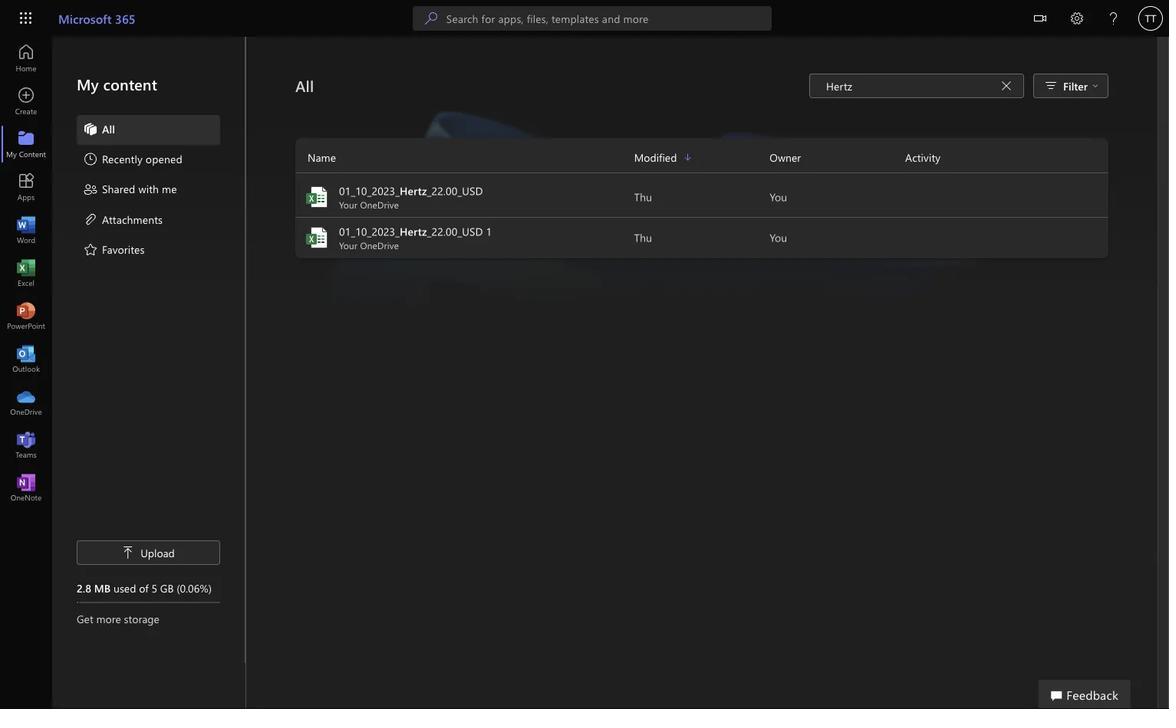Task type: describe. For each thing, give the bounding box(es) containing it.

[[1034, 12, 1047, 25]]

activity, column 4 of 4 column header
[[906, 149, 1109, 167]]

my content left pane navigation navigation
[[52, 37, 246, 664]]

01_10_2023_ for _22.00_usd
[[339, 184, 400, 198]]

onedrive inside 01_10_2023_ hertz _22.00_usd 1 your onedrive
[[360, 239, 399, 252]]

Filter by keyword text field
[[825, 78, 996, 94]]

1 horizontal spatial all
[[295, 76, 314, 96]]

with
[[138, 182, 159, 196]]

onenote image
[[18, 480, 34, 496]]

my content image
[[18, 137, 34, 152]]

your inside 01_10_2023_ hertz _22.00_usd your onedrive
[[339, 199, 358, 211]]

 button
[[1022, 0, 1059, 40]]

of
[[139, 581, 149, 595]]

onedrive inside 01_10_2023_ hertz _22.00_usd your onedrive
[[360, 199, 399, 211]]

get more storage
[[77, 612, 160, 626]]

filter
[[1064, 79, 1088, 93]]

excel image
[[305, 185, 329, 209]]

shared with me element
[[83, 181, 177, 200]]

you for _22.00_usd 1
[[770, 231, 788, 245]]

owner
[[770, 150, 801, 165]]

teams image
[[18, 437, 34, 453]]

gb
[[160, 581, 174, 595]]

storage
[[124, 612, 160, 626]]

word image
[[18, 223, 34, 238]]

microsoft 365 banner
[[0, 0, 1169, 40]]

row containing name
[[295, 149, 1109, 173]]

Search box. Suggestions appear as you type. search field
[[447, 6, 772, 31]]

attachments
[[102, 212, 163, 226]]

menu inside my content left pane navigation navigation
[[77, 115, 220, 266]]

none search field inside microsoft 365 banner
[[413, 6, 772, 31]]

thu for _22.00_usd 1
[[634, 231, 652, 245]]

you for _22.00_usd
[[770, 190, 788, 204]]

opened
[[146, 152, 182, 166]]

hertz for _22.00_usd 1
[[400, 224, 427, 239]]

powerpoint image
[[18, 308, 34, 324]]

apps image
[[18, 180, 34, 195]]

get more storage button
[[77, 612, 220, 627]]

used
[[114, 581, 136, 595]]

_22.00_usd for _22.00_usd
[[427, 184, 483, 198]]

1
[[486, 224, 492, 239]]

create image
[[18, 94, 34, 109]]

all element
[[83, 121, 115, 139]]

microsoft 365
[[58, 10, 136, 26]]



Task type: vqa. For each thing, say whether or not it's contained in the screenshot.
from
no



Task type: locate. For each thing, give the bounding box(es) containing it.
all inside menu
[[102, 122, 115, 136]]

1 vertical spatial your
[[339, 239, 358, 252]]

attachments element
[[83, 212, 163, 230]]

your inside 01_10_2023_ hertz _22.00_usd 1 your onedrive
[[339, 239, 358, 252]]

0 vertical spatial _22.00_usd
[[427, 184, 483, 198]]

_22.00_usd down name button
[[427, 184, 483, 198]]

all up name
[[295, 76, 314, 96]]

menu containing all
[[77, 115, 220, 266]]

onedrive
[[360, 199, 399, 211], [360, 239, 399, 252]]

hertz down 01_10_2023_ hertz _22.00_usd your onedrive
[[400, 224, 427, 239]]

1 _22.00_usd from the top
[[427, 184, 483, 198]]

name button
[[295, 149, 634, 167]]

2 _22.00_usd from the top
[[427, 224, 483, 239]]

2 your from the top
[[339, 239, 358, 252]]

0 vertical spatial excel image
[[305, 226, 329, 250]]

displaying 2 out of 4 files. status
[[810, 74, 1024, 98]]

all up recently
[[102, 122, 115, 136]]

1 your from the top
[[339, 199, 358, 211]]

content
[[103, 74, 157, 94]]

hertz inside 01_10_2023_ hertz _22.00_usd 1 your onedrive
[[400, 224, 427, 239]]

 upload
[[122, 546, 175, 560]]

shared
[[102, 182, 135, 196]]

excel image down excel image
[[305, 226, 329, 250]]

2 01_10_2023_ from the top
[[339, 224, 400, 239]]

name
[[308, 150, 336, 165]]

None search field
[[413, 6, 772, 31]]

1 vertical spatial 01_10_2023_
[[339, 224, 400, 239]]

excel image down word image in the left top of the page
[[18, 266, 34, 281]]

hertz for _22.00_usd
[[400, 184, 427, 198]]

excel image
[[305, 226, 329, 250], [18, 266, 34, 281]]

my
[[77, 74, 99, 94]]

modified
[[634, 150, 677, 165]]

0 horizontal spatial excel image
[[18, 266, 34, 281]]

1 onedrive from the top
[[360, 199, 399, 211]]

0 vertical spatial hertz
[[400, 184, 427, 198]]

me
[[162, 182, 177, 196]]

01_10_2023_ down 01_10_2023_ hertz _22.00_usd your onedrive
[[339, 224, 400, 239]]

1 vertical spatial all
[[102, 122, 115, 136]]

0 vertical spatial your
[[339, 199, 358, 211]]

1 01_10_2023_ from the top
[[339, 184, 400, 198]]

microsoft
[[58, 10, 112, 26]]

thu
[[634, 190, 652, 204], [634, 231, 652, 245]]

_22.00_usd for _22.00_usd 1
[[427, 224, 483, 239]]

hertz inside 01_10_2023_ hertz _22.00_usd your onedrive
[[400, 184, 427, 198]]

01_10_2023_
[[339, 184, 400, 198], [339, 224, 400, 239]]

2 onedrive from the top
[[360, 239, 399, 252]]


[[1093, 83, 1099, 89]]

0 horizontal spatial all
[[102, 122, 115, 136]]

feedback
[[1067, 687, 1119, 703]]

shared with me
[[102, 182, 177, 196]]

tt
[[1145, 12, 1157, 24]]

1 vertical spatial hertz
[[400, 224, 427, 239]]

01_10_2023_ hertz _22.00_usd 1 your onedrive
[[339, 224, 492, 252]]

recently opened
[[102, 152, 182, 166]]

home image
[[18, 51, 34, 66]]

onedrive down 01_10_2023_ hertz _22.00_usd your onedrive
[[360, 239, 399, 252]]

onedrive image
[[18, 394, 34, 410]]

hertz up 01_10_2023_ hertz _22.00_usd 1 your onedrive
[[400, 184, 427, 198]]

your
[[339, 199, 358, 211], [339, 239, 358, 252]]

1 vertical spatial you
[[770, 231, 788, 245]]

hertz
[[400, 184, 427, 198], [400, 224, 427, 239]]

1 vertical spatial onedrive
[[360, 239, 399, 252]]

_22.00_usd inside 01_10_2023_ hertz _22.00_usd your onedrive
[[427, 184, 483, 198]]

2 you from the top
[[770, 231, 788, 245]]

row
[[295, 149, 1109, 173]]

_22.00_usd left 1
[[427, 224, 483, 239]]

favorites element
[[83, 242, 145, 260]]

1 horizontal spatial excel image
[[305, 226, 329, 250]]

_22.00_usd inside 01_10_2023_ hertz _22.00_usd 1 your onedrive
[[427, 224, 483, 239]]

01_10_2023_ inside 01_10_2023_ hertz _22.00_usd 1 your onedrive
[[339, 224, 400, 239]]

0 vertical spatial onedrive
[[360, 199, 399, 211]]

0 vertical spatial 01_10_2023_
[[339, 184, 400, 198]]

2.8 mb used of 5 gb (0.06%)
[[77, 581, 212, 595]]

modified button
[[634, 149, 770, 167]]

2 hertz from the top
[[400, 224, 427, 239]]

name 01_10_2023_hertz_22.00_usd cell
[[295, 183, 634, 211]]

owner button
[[770, 149, 906, 167]]

excel image inside "name 01_10_2023_hertz_22.00_usd 1" 'cell'
[[305, 226, 329, 250]]

filter 
[[1064, 79, 1099, 93]]

name 01_10_2023_hertz_22.00_usd 1 cell
[[295, 224, 634, 252]]

tt button
[[1133, 0, 1169, 37]]

0 vertical spatial thu
[[634, 190, 652, 204]]

get
[[77, 612, 93, 626]]

1 vertical spatial _22.00_usd
[[427, 224, 483, 239]]

5
[[152, 581, 157, 595]]

1 you from the top
[[770, 190, 788, 204]]

01_10_2023_ hertz _22.00_usd your onedrive
[[339, 184, 483, 211]]

favorites
[[102, 242, 145, 256]]

01_10_2023_ for _22.00_usd 1
[[339, 224, 400, 239]]

upload
[[141, 546, 175, 560]]

more
[[96, 612, 121, 626]]

menu
[[77, 115, 220, 266]]


[[122, 547, 134, 559]]

1 vertical spatial thu
[[634, 231, 652, 245]]

outlook image
[[18, 351, 34, 367]]

1 thu from the top
[[634, 190, 652, 204]]

2.8
[[77, 581, 91, 595]]

you
[[770, 190, 788, 204], [770, 231, 788, 245]]

thu for _22.00_usd
[[634, 190, 652, 204]]

1 hertz from the top
[[400, 184, 427, 198]]

mb
[[94, 581, 111, 595]]

recently opened element
[[83, 151, 182, 170]]

_22.00_usd
[[427, 184, 483, 198], [427, 224, 483, 239]]

my content
[[77, 74, 157, 94]]

0 vertical spatial you
[[770, 190, 788, 204]]

feedback button
[[1039, 681, 1131, 710]]

365
[[115, 10, 136, 26]]

0 vertical spatial all
[[295, 76, 314, 96]]

onedrive up 01_10_2023_ hertz _22.00_usd 1 your onedrive
[[360, 199, 399, 211]]

01_10_2023_ right excel image
[[339, 184, 400, 198]]

2 thu from the top
[[634, 231, 652, 245]]

1 vertical spatial excel image
[[18, 266, 34, 281]]

recently
[[102, 152, 143, 166]]

all
[[295, 76, 314, 96], [102, 122, 115, 136]]

01_10_2023_ inside 01_10_2023_ hertz _22.00_usd your onedrive
[[339, 184, 400, 198]]

navigation
[[0, 37, 52, 510]]

activity
[[906, 150, 941, 165]]

(0.06%)
[[177, 581, 212, 595]]



